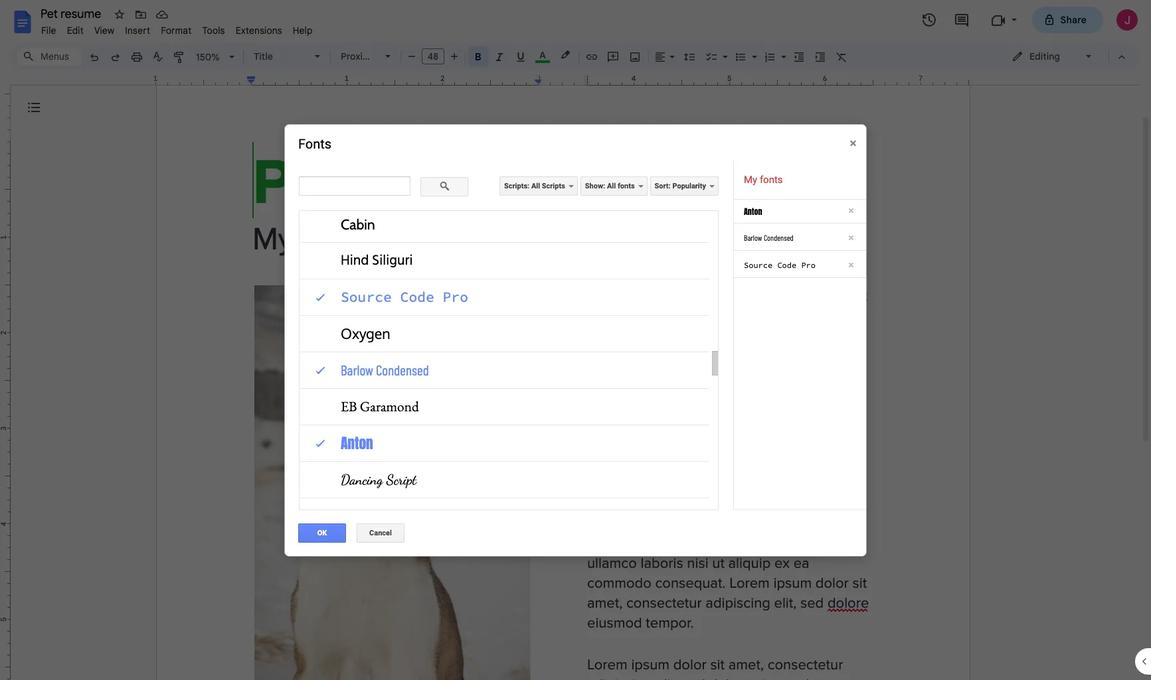 Task type: vqa. For each thing, say whether or not it's contained in the screenshot.
Menu bar banner
yes



Task type: describe. For each thing, give the bounding box(es) containing it.
main toolbar
[[82, 0, 852, 515]]

menu bar inside menu bar banner
[[36, 17, 318, 39]]

Star checkbox
[[110, 5, 129, 24]]

menu bar banner
[[0, 0, 1151, 681]]

top margin image
[[0, 46, 10, 145]]



Task type: locate. For each thing, give the bounding box(es) containing it.
share. private to only me. image
[[1043, 14, 1055, 26]]

search the menus (option+/) toolbar
[[16, 44, 82, 69]]

right margin image
[[870, 75, 969, 85]]

application
[[0, 0, 1151, 681]]

left margin image
[[156, 75, 255, 85]]

menu bar
[[36, 17, 318, 39]]

Rename text field
[[36, 5, 109, 21]]



